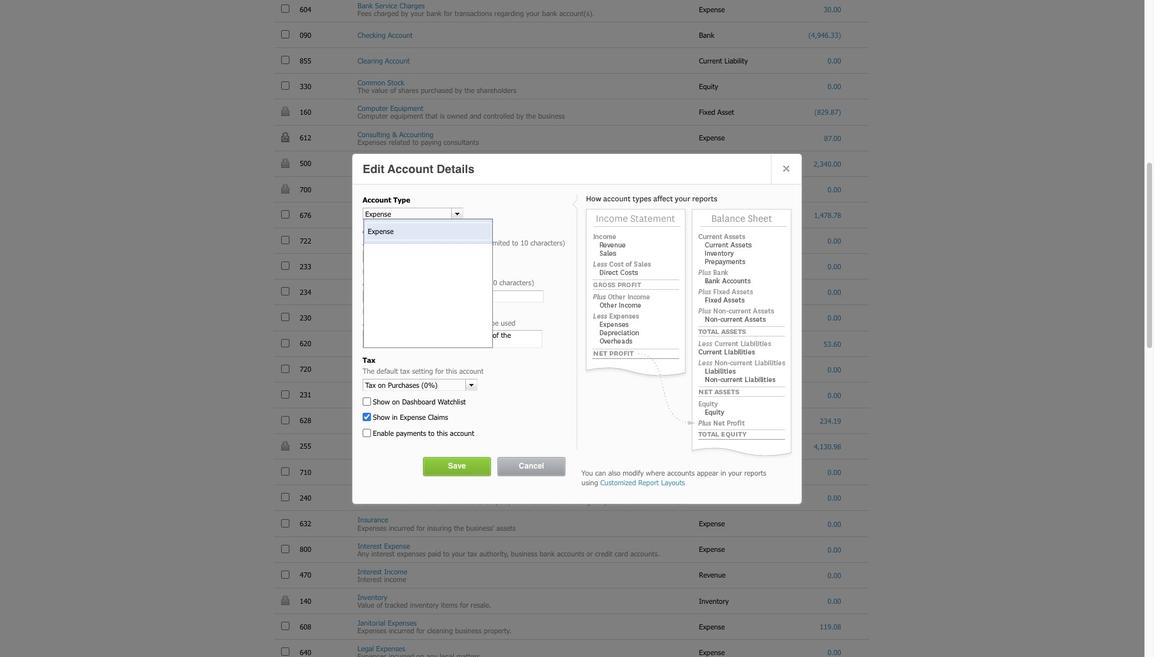 Task type: vqa. For each thing, say whether or not it's contained in the screenshot.
& within Dues & Subscriptions E.G. Magazines, Professional Bodies
yes



Task type: locate. For each thing, give the bounding box(es) containing it.
account down "bodies"
[[460, 239, 484, 247]]

federal tax expense
[[357, 366, 421, 374]]

expense for 722
[[699, 237, 727, 245]]

0 horizontal spatial accounts
[[557, 550, 584, 558]]

1 vertical spatial is
[[635, 318, 640, 326]]

of inside employee tax payable the amount of tax that has been deducted from wages or salaries paid to employes and is due to be paid
[[397, 318, 403, 326]]

income inside 240 the amount of income tax that is due to be paid, also resident withholding tax paid on interest received.
[[406, 498, 428, 507]]

tax inside the interest expense any interest expenses paid to your tax authority, business bank accounts or credit card accounts.
[[468, 550, 477, 558]]

0.00 link for 230
[[827, 314, 841, 322]]

5 0.00 from the top
[[827, 263, 841, 271]]

1 horizontal spatial accounts
[[667, 469, 695, 477]]

0.00 link for 231
[[827, 391, 841, 400]]

1 vertical spatial and
[[548, 164, 560, 172]]

87.00 link
[[824, 134, 841, 142]]

6 0.00 link from the top
[[827, 288, 841, 297]]

account inside name a short title for this account (limited to 150 characters)
[[425, 279, 449, 287]]

0.00 for 233
[[827, 263, 841, 271]]

characters) for a unique code/number for this account (limited to 10 characters)
[[530, 239, 565, 247]]

0.00 link for 640
[[827, 649, 841, 658]]

2 vertical spatial income
[[384, 576, 406, 584]]

0 vertical spatial accounts
[[667, 469, 695, 477]]

1 horizontal spatial on
[[479, 189, 487, 198]]

0 horizontal spatial interest
[[371, 550, 395, 558]]

current liability for federal tax withholding
[[699, 391, 750, 399]]

the for tax
[[363, 367, 374, 376]]

0.00 for 855
[[827, 57, 841, 65]]

0 horizontal spatial is
[[440, 112, 445, 120]]

1 0.00 from the top
[[827, 57, 841, 65]]

also up customized
[[608, 469, 621, 477]]

9 0.00 link from the top
[[827, 391, 841, 400]]

inventory for inventory value of tracked inventory items for resale.
[[357, 594, 387, 602]]

0 vertical spatial interest
[[630, 498, 653, 507]]

paid inside "income tax expense a percentage of total earnings paid to the government."
[[454, 472, 467, 481]]

5 liability from the top
[[724, 391, 748, 399]]

incurred up interest expense link
[[389, 524, 414, 532]]

16 0.00 from the top
[[827, 649, 841, 658]]

0 vertical spatial income
[[580, 344, 602, 352]]

tax up federal tax withholding 'link' at the left of the page
[[382, 366, 393, 374]]

12 0.00 from the top
[[827, 520, 841, 529]]

your
[[411, 9, 424, 17], [526, 9, 540, 17], [728, 469, 742, 477], [452, 550, 465, 558]]

bank left the account(s).
[[542, 9, 557, 17]]

expense
[[699, 5, 727, 13], [699, 134, 727, 142], [699, 211, 727, 219], [368, 227, 394, 236], [699, 237, 727, 245], [699, 340, 727, 348], [699, 365, 727, 374], [400, 413, 426, 422], [699, 417, 727, 425], [396, 465, 422, 473], [699, 468, 727, 477], [699, 520, 727, 528], [384, 542, 410, 550], [699, 546, 727, 554], [699, 623, 727, 631], [699, 649, 727, 657]]

federal
[[357, 366, 380, 374], [357, 391, 380, 400]]

characters) for a short title for this account (limited to 150 characters)
[[499, 279, 534, 287]]

and inside computer equipment computer equipment that is owned and controlled by the business
[[470, 112, 481, 120]]

federal for federal tax withholding
[[357, 391, 380, 400]]

of up subscriptions
[[397, 189, 403, 198]]

6 0.00 from the top
[[827, 288, 841, 297]]

87.00
[[824, 134, 841, 142]]

business'
[[466, 524, 494, 532]]

expenses for insurance
[[357, 524, 387, 532]]

due up business'
[[463, 498, 475, 507]]

tax
[[390, 310, 400, 319], [363, 356, 375, 364], [382, 366, 393, 374], [382, 391, 393, 400], [383, 465, 394, 473]]

for down 'professional'
[[436, 239, 444, 247]]

business right cleaning at the left bottom of page
[[455, 627, 482, 636]]

1 computer from the top
[[357, 104, 388, 113]]

enable
[[373, 429, 394, 437]]

tax left setting
[[400, 367, 410, 376]]

1 vertical spatial payable
[[426, 288, 450, 297]]

0.00 for 700
[[827, 185, 841, 194]]

1 vertical spatial in
[[721, 469, 726, 477]]

tax inside employee tax payable the amount of tax that has been deducted from wages or salaries paid to employes and is due to be paid
[[406, 318, 415, 326]]

a inside "income tax expense a percentage of total earnings paid to the government."
[[357, 472, 362, 481]]

0 vertical spatial withholding
[[395, 391, 431, 400]]

of left total at the bottom of the page
[[401, 472, 407, 481]]

1 horizontal spatial bank
[[699, 31, 717, 39]]

you cannot delete/archive accounts used by fixed assets. image left 700
[[281, 184, 289, 194]]

2 vertical spatial is
[[457, 498, 461, 507]]

None text field
[[363, 208, 451, 219], [363, 251, 418, 263], [363, 291, 544, 303], [363, 380, 465, 391], [363, 208, 451, 219], [363, 251, 418, 263], [363, 291, 544, 303], [363, 380, 465, 391]]

2 show from the top
[[373, 413, 390, 422]]

amount up insurance link
[[371, 498, 395, 507]]

to inside code a unique code/number for this account (limited to 10 characters)
[[512, 239, 518, 247]]

1 vertical spatial on
[[392, 398, 400, 406]]

tax for expense
[[383, 465, 394, 473]]

or inside the interest expense any interest expenses paid to your tax authority, business bank accounts or credit card accounts.
[[587, 550, 593, 558]]

a
[[363, 239, 367, 247], [363, 279, 367, 287], [363, 319, 367, 327], [357, 472, 362, 481]]

the right controlled
[[526, 112, 536, 120]]

business
[[538, 112, 565, 120], [447, 164, 473, 172], [467, 344, 493, 352], [511, 550, 537, 558], [455, 627, 482, 636]]

the for 240
[[357, 498, 369, 507]]

purchased
[[421, 86, 453, 95]]

1 horizontal spatial and
[[548, 164, 560, 172]]

labor,
[[529, 164, 546, 172]]

6 current from the top
[[699, 443, 722, 451]]

1 horizontal spatial &
[[392, 130, 397, 138]]

13 0.00 link from the top
[[827, 546, 841, 554]]

expenses
[[384, 421, 412, 429], [397, 550, 426, 558]]

3 current from the top
[[699, 288, 722, 296]]

0.00 for 140
[[827, 598, 841, 606]]

& right consulting
[[392, 130, 397, 138]]

1 vertical spatial withholding
[[555, 498, 590, 507]]

accounts inside you can also modify where accounts appear in your reports using
[[667, 469, 695, 477]]

0 horizontal spatial due
[[463, 498, 475, 507]]

0.00 for 722
[[827, 237, 841, 245]]

tax left purposes.
[[604, 344, 614, 352]]

1 horizontal spatial or
[[587, 550, 593, 558]]

Show on Dashboard Watchlist checkbox
[[363, 398, 371, 406]]

6 liability from the top
[[724, 443, 748, 451]]

0.00 link for 632
[[827, 520, 841, 529]]

of inside depreciation the amount of the asset's cost (based on the useful life) that was consumed during the period
[[397, 189, 403, 198]]

government.
[[490, 472, 529, 481]]

by inside the entertainment expenses paid by company for the business but are not deductable for income tax purposes.
[[404, 344, 411, 352]]

a for a unique code/number for this account (limited to 10 characters)
[[363, 239, 367, 247]]

0 vertical spatial benefits
[[390, 237, 415, 245]]

1 employee from the top
[[357, 237, 388, 245]]

1 incurred from the top
[[389, 524, 414, 532]]

tax right description
[[406, 318, 415, 326]]

0 vertical spatial characters)
[[530, 239, 565, 247]]

employee down the 'code' at the left top of the page
[[357, 237, 388, 245]]

the down description
[[357, 318, 369, 326]]

0 horizontal spatial withholding
[[395, 391, 431, 400]]

0 horizontal spatial also
[[513, 498, 525, 507]]

1 horizontal spatial related
[[415, 421, 436, 429]]

0.00 link for 710
[[827, 469, 841, 477]]

to down insuring
[[443, 550, 449, 558]]

4 employee from the top
[[357, 310, 388, 319]]

expenses up payments
[[384, 413, 413, 421]]

that inside employee tax payable the amount of tax that has been deducted from wages or salaries paid to employes and is due to be paid
[[417, 318, 430, 326]]

accounts left credit
[[557, 550, 584, 558]]

1 vertical spatial you cannot delete/archive accounts used by fixed assets. image
[[281, 184, 289, 194]]

(limited inside code a unique code/number for this account (limited to 10 characters)
[[486, 239, 510, 247]]

for inside name a short title for this account (limited to 150 characters)
[[401, 279, 410, 287]]

1 vertical spatial incurred
[[389, 627, 414, 636]]

this inside description a description of how this account should be used
[[429, 319, 440, 327]]

is inside employee tax payable the amount of tax that has been deducted from wages or salaries paid to employes and is due to be paid
[[635, 318, 640, 326]]

234.19 link
[[820, 417, 841, 425]]

accountant
[[370, 447, 404, 455]]

tax inside employee tax payable the amount of tax that has been deducted from wages or salaries paid to employes and is due to be paid
[[390, 310, 400, 319]]

bank for bank
[[699, 31, 717, 39]]

& inside dues & subscriptions e.g. magazines, professional bodies
[[375, 207, 380, 216]]

be left used
[[491, 319, 499, 327]]

2 horizontal spatial and
[[621, 318, 633, 326]]

be left the paid,
[[486, 498, 493, 507]]

1 show from the top
[[373, 398, 390, 406]]

save
[[448, 462, 466, 471]]

640
[[300, 649, 314, 657]]

1 vertical spatial related
[[415, 421, 436, 429]]

a inside name a short title for this account (limited to 150 characters)
[[363, 279, 367, 287]]

benefits for payable
[[390, 263, 415, 271]]

accounts inside the interest expense any interest expenses paid to your tax authority, business bank accounts or credit card accounts.
[[557, 550, 584, 558]]

amount for income
[[371, 498, 395, 507]]

expenses up historical adjustment link
[[384, 421, 412, 429]]

1 horizontal spatial in
[[721, 469, 726, 477]]

interest down any
[[357, 568, 382, 576]]

general down show on dashboard watchlist checkbox
[[357, 413, 381, 421]]

shares
[[398, 86, 419, 95]]

1 horizontal spatial is
[[457, 498, 461, 507]]

insurance expenses incurred for insuring the business' assets
[[357, 516, 516, 532]]

1 general from the top
[[357, 413, 381, 421]]

3 current liability from the top
[[699, 288, 750, 296]]

the inside tax the default tax setting for this account
[[363, 367, 374, 376]]

employee inside employee tax payable the amount of tax that has been deducted from wages or salaries paid to employes and is due to be paid
[[357, 310, 388, 319]]

1 vertical spatial (limited
[[451, 279, 475, 287]]

2 amount from the top
[[371, 318, 395, 326]]

15 0.00 from the top
[[827, 598, 841, 606]]

of right cost
[[373, 156, 379, 164]]

deductions
[[390, 288, 424, 297]]

0 horizontal spatial on
[[392, 398, 400, 406]]

description
[[369, 319, 403, 327]]

to right employes
[[656, 318, 662, 326]]

tax left authority,
[[468, 550, 477, 558]]

tax inside the entertainment expenses paid by company for the business but are not deductable for income tax purposes.
[[604, 344, 614, 352]]

on up the general expenses link at bottom left
[[392, 398, 400, 406]]

current liability for employee deductions payable
[[699, 288, 750, 296]]

computer down value at the top left
[[357, 104, 388, 113]]

1 vertical spatial accounts
[[557, 550, 584, 558]]

amount down description
[[371, 318, 395, 326]]

0.00 link for 720
[[827, 366, 841, 374]]

500
[[300, 159, 314, 168]]

of left how
[[397, 318, 403, 326]]

e.g.
[[357, 215, 370, 224]]

the inside employee tax payable the amount of tax that has been deducted from wages or salaries paid to employes and is due to be paid
[[357, 318, 369, 326]]

bank up equity
[[699, 31, 717, 39]]

business right controlled
[[538, 112, 565, 120]]

1 vertical spatial or
[[587, 550, 593, 558]]

14 0.00 link from the top
[[827, 572, 841, 580]]

expenses up cost
[[357, 138, 387, 146]]

computer equipment computer equipment that is owned and controlled by the business
[[357, 104, 565, 120]]

related inside general expenses general expenses related to the running of the business.
[[415, 421, 436, 429]]

accounts up layouts
[[667, 469, 695, 477]]

tax inside tax the default tax setting for this account
[[400, 367, 410, 376]]

include
[[476, 164, 498, 172]]

for left cleaning at the left bottom of page
[[416, 627, 425, 636]]

where
[[646, 469, 665, 477]]

8 0.00 from the top
[[827, 366, 841, 374]]

0 vertical spatial or
[[532, 318, 538, 326]]

0 vertical spatial on
[[479, 189, 487, 198]]

service
[[375, 1, 397, 10]]

0.00 link for 855
[[827, 57, 841, 65]]

and inside employee tax payable the amount of tax that has been deducted from wages or salaries paid to employes and is due to be paid
[[621, 318, 633, 326]]

0 vertical spatial you cannot delete/archive accounts used by fixed assets. image
[[281, 107, 289, 116]]

this inside code a unique code/number for this account (limited to 10 characters)
[[447, 239, 458, 247]]

in right appear
[[721, 469, 726, 477]]

1 horizontal spatial inventory
[[699, 597, 731, 606]]

by inside the 'bank service charges fees charged by your bank for transactions regarding your bank account(s).'
[[401, 9, 408, 17]]

your inside you can also modify where accounts appear in your reports using
[[728, 469, 742, 477]]

the inside 240 the amount of income tax that is due to be paid, also resident withholding tax paid on interest received.
[[357, 498, 369, 507]]

magazines,
[[372, 215, 406, 224]]

None checkbox
[[281, 56, 289, 64], [281, 236, 289, 245], [281, 262, 289, 270], [281, 288, 289, 296], [281, 313, 289, 322], [281, 416, 289, 425], [281, 545, 289, 554], [281, 571, 289, 579], [281, 623, 289, 631], [281, 56, 289, 64], [281, 236, 289, 245], [281, 262, 289, 270], [281, 288, 289, 296], [281, 313, 289, 322], [281, 416, 289, 425], [281, 545, 289, 554], [281, 571, 289, 579], [281, 623, 289, 631]]

current liability
[[699, 56, 750, 65], [699, 262, 750, 271], [699, 288, 750, 296], [699, 314, 750, 322], [699, 391, 750, 399], [699, 443, 750, 451]]

withholding
[[395, 391, 431, 400], [555, 498, 590, 507]]

& inside consulting & accounting expenses related to paying consultants
[[392, 130, 397, 138]]

on right (based
[[479, 189, 487, 198]]

revenue
[[699, 571, 728, 580]]

a for a description of how this account should be used
[[363, 319, 367, 327]]

employee up description
[[357, 310, 388, 319]]

related for &
[[389, 138, 410, 146]]

the left useful
[[489, 189, 499, 198]]

3 amount from the top
[[371, 498, 395, 507]]

2 liability from the top
[[724, 262, 748, 271]]

you cannot delete/archive accounts used by a tracked inventory item. image
[[281, 158, 289, 168]]

for right deductable
[[569, 344, 577, 352]]

0 vertical spatial incurred
[[389, 524, 414, 532]]

show right show in expense claims checkbox
[[373, 413, 390, 422]]

bank service charges link
[[357, 1, 425, 10]]

payable for employee benefits payable
[[417, 263, 441, 271]]

0 horizontal spatial bank
[[357, 1, 373, 10]]

tax down "accountant"
[[383, 465, 394, 473]]

1 horizontal spatial interest
[[630, 498, 653, 507]]

1 liability from the top
[[724, 56, 748, 65]]

name a short title for this account (limited to 150 characters)
[[363, 268, 534, 287]]

the inside common stock the value of shares purchased by the shareholders
[[465, 86, 475, 95]]

1 vertical spatial &
[[375, 207, 380, 216]]

during
[[599, 189, 618, 198]]

5 current from the top
[[699, 391, 722, 399]]

expenses for entertainment
[[357, 344, 387, 352]]

1 vertical spatial also
[[513, 498, 525, 507]]

2 vertical spatial and
[[621, 318, 633, 326]]

1 vertical spatial characters)
[[499, 279, 534, 287]]

9 0.00 from the top
[[827, 391, 841, 400]]

cancel
[[519, 462, 544, 471]]

30.00 link
[[824, 5, 841, 14]]

period
[[633, 189, 652, 198]]

1 vertical spatial income
[[384, 568, 407, 576]]

0 horizontal spatial or
[[532, 318, 538, 326]]

income inside the entertainment expenses paid by company for the business but are not deductable for income tax purposes.
[[580, 344, 602, 352]]

(limited inside name a short title for this account (limited to 150 characters)
[[451, 279, 475, 287]]

119.08
[[820, 623, 841, 632]]

you cannot delete/archive accounts used by fixed assets. image left 160
[[281, 107, 289, 116]]

(4,946.33)
[[808, 31, 841, 39]]

to inside name a short title for this account (limited to 150 characters)
[[477, 279, 483, 287]]

you can also modify where accounts appear in your reports using
[[581, 469, 766, 487]]

2 you cannot delete/archive accounts used by fixed assets. image from the top
[[281, 184, 289, 194]]

7 0.00 link from the top
[[827, 314, 841, 322]]

a inside description a description of how this account should be used
[[363, 319, 367, 327]]

0 horizontal spatial income
[[357, 465, 381, 473]]

your left reports
[[728, 469, 742, 477]]

0 vertical spatial also
[[608, 469, 621, 477]]

2 incurred from the top
[[389, 627, 414, 636]]

income
[[580, 344, 602, 352], [406, 498, 428, 507], [384, 576, 406, 584]]

expense for 640
[[699, 649, 727, 657]]

the inside insurance expenses incurred for insuring the business' assets
[[454, 524, 464, 532]]

accounts.
[[630, 550, 660, 558]]

of down payable
[[405, 319, 411, 327]]

account for checking
[[388, 31, 413, 39]]

2 employee from the top
[[357, 263, 388, 271]]

account for edit
[[387, 162, 433, 176]]

inventory inside the 'inventory value of tracked inventory items for resale.'
[[357, 594, 387, 602]]

the up computer equipment computer equipment that is owned and controlled by the business
[[465, 86, 475, 95]]

employee for employee deductions payable
[[357, 288, 388, 297]]

(limited left 150
[[451, 279, 475, 287]]

expense for 612
[[699, 134, 727, 142]]

title
[[387, 279, 399, 287]]

10 0.00 from the top
[[827, 469, 841, 477]]

1 federal from the top
[[357, 366, 380, 374]]

equipment
[[390, 112, 423, 120]]

inventory
[[357, 594, 387, 602], [699, 597, 731, 606]]

to up 240 the amount of income tax that is due to be paid, also resident withholding tax paid on interest received.
[[469, 472, 475, 481]]

to inside general expenses general expenses related to the running of the business.
[[438, 421, 444, 429]]

federal for federal tax expense
[[357, 366, 380, 374]]

historical adjustment link
[[357, 439, 424, 447]]

0 vertical spatial &
[[392, 130, 397, 138]]

and right owned
[[470, 112, 481, 120]]

2 0.00 link from the top
[[827, 82, 841, 91]]

0 vertical spatial (limited
[[486, 239, 510, 247]]

income down for
[[357, 465, 381, 473]]

characters) right 10
[[530, 239, 565, 247]]

2 current liability from the top
[[699, 262, 750, 271]]

3 0.00 from the top
[[827, 185, 841, 194]]

12 0.00 link from the top
[[827, 520, 841, 529]]

and
[[470, 112, 481, 120], [548, 164, 560, 172], [621, 318, 633, 326]]

edit
[[363, 162, 384, 176]]

16 0.00 link from the top
[[827, 649, 841, 658]]

to
[[412, 138, 419, 146], [512, 239, 518, 247], [477, 279, 483, 287], [581, 318, 587, 326], [656, 318, 662, 326], [438, 421, 444, 429], [428, 429, 435, 437], [469, 472, 475, 481], [477, 498, 483, 507], [443, 550, 449, 558]]

for inside insurance expenses incurred for insuring the business' assets
[[416, 524, 425, 532]]

benefits down "magazines,"
[[390, 237, 415, 245]]

characters) right 150
[[499, 279, 534, 287]]

1 vertical spatial interest
[[371, 550, 395, 558]]

of right costs
[[376, 164, 383, 172]]

11 0.00 link from the top
[[827, 494, 841, 503]]

&
[[392, 130, 397, 138], [375, 207, 380, 216]]

expenses down tracked
[[388, 619, 417, 628]]

bank down resident at the left of the page
[[540, 550, 555, 558]]

a down the 'code' at the left top of the page
[[363, 239, 367, 247]]

2 benefits from the top
[[390, 263, 415, 271]]

the
[[465, 86, 475, 95], [526, 112, 536, 120], [435, 164, 445, 172], [406, 189, 416, 198], [489, 189, 499, 198], [621, 189, 631, 198], [455, 344, 465, 352], [447, 421, 457, 429], [493, 421, 503, 429], [478, 472, 488, 481], [454, 524, 464, 532]]

14 0.00 from the top
[[827, 572, 841, 580]]

1 vertical spatial expenses
[[397, 550, 426, 558]]

1 amount from the top
[[371, 189, 395, 198]]

15 0.00 link from the top
[[827, 598, 841, 606]]

expense for 608
[[699, 623, 727, 631]]

business down consultants
[[447, 164, 473, 172]]

property.
[[484, 627, 512, 636]]

benefits up title
[[390, 263, 415, 271]]

1 horizontal spatial (limited
[[486, 239, 510, 247]]

to down watchlist
[[438, 421, 444, 429]]

1 horizontal spatial withholding
[[555, 498, 590, 507]]

a inside code a unique code/number for this account (limited to 10 characters)
[[363, 239, 367, 247]]

None checkbox
[[281, 5, 289, 13], [281, 30, 289, 39], [281, 82, 289, 90], [281, 211, 289, 219], [281, 339, 289, 348], [281, 365, 289, 373], [281, 391, 289, 399], [281, 468, 289, 476], [281, 494, 289, 502], [281, 520, 289, 528], [281, 649, 289, 657], [281, 5, 289, 13], [281, 30, 289, 39], [281, 82, 289, 90], [281, 211, 289, 219], [281, 339, 289, 348], [281, 365, 289, 373], [281, 391, 289, 399], [281, 468, 289, 476], [281, 494, 289, 502], [281, 520, 289, 528], [281, 649, 289, 657]]

0 horizontal spatial related
[[389, 138, 410, 146]]

paying
[[421, 138, 441, 146]]

1 vertical spatial expense
[[395, 366, 421, 374]]

0 vertical spatial income
[[357, 465, 381, 473]]

2 horizontal spatial is
[[635, 318, 640, 326]]

& for consulting
[[392, 130, 397, 138]]

150
[[486, 279, 497, 287]]

current
[[699, 56, 722, 65], [699, 262, 722, 271], [699, 288, 722, 296], [699, 314, 722, 322], [699, 391, 722, 399], [699, 443, 722, 451]]

in up 'enable'
[[392, 413, 398, 422]]

this down claims
[[437, 429, 448, 437]]

and left "other"
[[548, 164, 560, 172]]

checking
[[357, 31, 386, 39]]

interest down "customized report layouts"
[[630, 498, 653, 507]]

current for clearing account
[[699, 56, 722, 65]]

13 0.00 from the top
[[827, 546, 841, 554]]

0 vertical spatial show
[[373, 398, 390, 406]]

2 interest from the top
[[357, 568, 382, 576]]

4,130.98 link
[[814, 443, 841, 451]]

the left value at the top left
[[357, 86, 369, 95]]

of down percentage in the bottom of the page
[[397, 498, 403, 507]]

7 0.00 from the top
[[827, 314, 841, 322]]

0 vertical spatial bank
[[357, 1, 373, 10]]

the inside depreciation the amount of the asset's cost (based on the useful life) that was consumed during the period
[[357, 189, 369, 198]]

expenses for general
[[384, 413, 413, 421]]

short
[[369, 279, 385, 287]]

1 you cannot delete/archive accounts used by fixed assets. image from the top
[[281, 107, 289, 116]]

4 current liability from the top
[[699, 314, 750, 322]]

cost of goods sold costs of goods made by the business include material, labor, and other modification costs.
[[357, 156, 639, 172]]

0.00 for 231
[[827, 391, 841, 400]]

deducted
[[462, 318, 491, 326]]

0 horizontal spatial inventory
[[357, 594, 387, 602]]

0.00 link for 233
[[827, 263, 841, 271]]

2 0.00 from the top
[[827, 82, 841, 91]]

employee down short at the left top of the page
[[357, 288, 388, 297]]

to inside the interest expense any interest expenses paid to your tax authority, business bank accounts or credit card accounts.
[[443, 550, 449, 558]]

for left transactions
[[444, 9, 452, 17]]

1 horizontal spatial income
[[384, 568, 407, 576]]

0 vertical spatial expenses
[[384, 421, 412, 429]]

2 federal from the top
[[357, 391, 380, 400]]

10 0.00 link from the top
[[827, 469, 841, 477]]

interest inside the interest expense any interest expenses paid to your tax authority, business bank accounts or credit card accounts.
[[371, 550, 395, 558]]

1 horizontal spatial due
[[642, 318, 653, 326]]

income down employes
[[580, 344, 602, 352]]

0 horizontal spatial in
[[392, 413, 398, 422]]

1,478.78
[[814, 211, 841, 220]]

1 0.00 link from the top
[[827, 57, 841, 65]]

expense for 628
[[699, 417, 727, 425]]

1 interest from the top
[[357, 542, 382, 550]]

1 current from the top
[[699, 56, 722, 65]]

this up deductions
[[412, 279, 423, 287]]

and inside cost of goods sold costs of goods made by the business include material, labor, and other modification costs.
[[548, 164, 560, 172]]

be inside description a description of how this account should be used
[[491, 319, 499, 327]]

made
[[406, 164, 423, 172]]

0.00 for 720
[[827, 366, 841, 374]]

the right insuring
[[454, 524, 464, 532]]

that inside depreciation the amount of the asset's cost (based on the useful life) that was consumed during the period
[[536, 189, 548, 198]]

1 vertical spatial due
[[463, 498, 475, 507]]

of inside common stock the value of shares purchased by the shareholders
[[390, 86, 396, 95]]

characters) inside name a short title for this account (limited to 150 characters)
[[499, 279, 534, 287]]

3 0.00 link from the top
[[827, 185, 841, 194]]

0 vertical spatial payable
[[417, 263, 441, 271]]

2,340.00
[[814, 160, 841, 168]]

interest up interest income link
[[371, 550, 395, 558]]

119.08 link
[[820, 623, 841, 632]]

to left employes
[[581, 318, 587, 326]]

fixed
[[699, 108, 715, 116]]

(829.87) link
[[814, 108, 841, 116]]

0.00 for 640
[[827, 649, 841, 658]]

of right running
[[485, 421, 491, 429]]

1 current liability from the top
[[699, 56, 750, 65]]

0 vertical spatial amount
[[371, 189, 395, 198]]

due inside employee tax payable the amount of tax that has been deducted from wages or salaries paid to employes and is due to be paid
[[642, 318, 653, 326]]

business inside computer equipment computer equipment that is owned and controlled by the business
[[538, 112, 565, 120]]

2 horizontal spatial on
[[620, 498, 628, 507]]

0 vertical spatial and
[[470, 112, 481, 120]]

tax up description
[[390, 310, 400, 319]]

0 vertical spatial expense
[[417, 237, 443, 245]]

0 vertical spatial is
[[440, 112, 445, 120]]

the left running
[[447, 421, 457, 429]]

current liability for clearing account
[[699, 56, 750, 65]]

by right charged
[[401, 9, 408, 17]]

cancel button
[[498, 458, 565, 476]]

0 horizontal spatial (limited
[[451, 279, 475, 287]]

1 horizontal spatial also
[[608, 469, 621, 477]]

interest down insurance
[[357, 542, 382, 550]]

paid,
[[495, 498, 511, 507]]

tax
[[406, 318, 415, 326], [604, 344, 614, 352], [400, 367, 410, 376], [430, 498, 440, 507], [593, 498, 602, 507], [468, 550, 477, 558]]

855
[[300, 56, 314, 65]]

1 vertical spatial show
[[373, 413, 390, 422]]

0 vertical spatial federal
[[357, 366, 380, 374]]

of right value
[[377, 601, 383, 610]]

expenses for janitorial
[[388, 619, 417, 628]]

1 vertical spatial income
[[406, 498, 428, 507]]

interest up inventory link
[[357, 576, 382, 584]]

transactions
[[455, 9, 492, 17]]

3 employee from the top
[[357, 288, 388, 297]]

the inside computer equipment computer equipment that is owned and controlled by the business
[[526, 112, 536, 120]]

3 liability from the top
[[724, 288, 748, 296]]

5 current liability from the top
[[699, 391, 750, 399]]

2 vertical spatial on
[[620, 498, 628, 507]]

amount inside 240 the amount of income tax that is due to be paid, also resident withholding tax paid on interest received.
[[371, 498, 395, 507]]

incurred down tracked
[[389, 627, 414, 636]]

interest
[[357, 542, 382, 550], [357, 568, 382, 576], [357, 576, 382, 584]]

8 0.00 link from the top
[[827, 366, 841, 374]]

expenses for legal
[[376, 645, 405, 654]]

current for employee deductions payable
[[699, 288, 722, 296]]

0 vertical spatial due
[[642, 318, 653, 326]]

2 vertical spatial amount
[[371, 498, 395, 507]]

to left 10
[[512, 239, 518, 247]]

0.00 for 632
[[827, 520, 841, 529]]

1 vertical spatial benefits
[[390, 263, 415, 271]]

tax down using
[[593, 498, 602, 507]]

general
[[357, 413, 381, 421], [357, 421, 381, 429]]

this for code/number
[[447, 239, 458, 247]]

5 0.00 link from the top
[[827, 263, 841, 271]]

0 vertical spatial related
[[389, 138, 410, 146]]

1 vertical spatial bank
[[699, 31, 717, 39]]

0 horizontal spatial &
[[375, 207, 380, 216]]

federal up show in expense claims checkbox
[[357, 391, 380, 400]]

1 vertical spatial federal
[[357, 391, 380, 400]]

by right made
[[425, 164, 432, 172]]

expenses inside the entertainment expenses paid by company for the business but are not deductable for income tax purposes.
[[357, 344, 387, 352]]

4 0.00 from the top
[[827, 237, 841, 245]]

2 current from the top
[[699, 262, 722, 271]]

expenses inside insurance expenses incurred for insuring the business' assets
[[357, 524, 387, 532]]

payable for employee deductions payable
[[426, 288, 450, 297]]

tax up insurance expenses incurred for insuring the business' assets at the left of the page
[[430, 498, 440, 507]]

or right wages
[[532, 318, 538, 326]]

0 horizontal spatial and
[[470, 112, 481, 120]]

employee up short at the left top of the page
[[357, 263, 388, 271]]

you cannot delete/archive accounts used by fixed assets. image
[[281, 107, 289, 116], [281, 184, 289, 194]]

income up tracked
[[384, 576, 406, 584]]

234.19
[[820, 417, 841, 425]]

expenses
[[357, 138, 387, 146], [357, 344, 387, 352], [384, 413, 413, 421], [357, 524, 387, 532], [388, 619, 417, 628], [357, 627, 387, 636], [376, 645, 405, 654]]

income down interest expense link
[[384, 568, 407, 576]]

4 0.00 link from the top
[[827, 237, 841, 245]]

be inside 240 the amount of income tax that is due to be paid, also resident withholding tax paid on interest received.
[[486, 498, 493, 507]]

and right employes
[[621, 318, 633, 326]]

1 vertical spatial amount
[[371, 318, 395, 326]]

amount inside depreciation the amount of the asset's cost (based on the useful life) that was consumed during the period
[[371, 189, 395, 198]]

a left percentage in the bottom of the page
[[357, 472, 362, 481]]

1 benefits from the top
[[390, 237, 415, 245]]

amount for the
[[371, 189, 395, 198]]

a for a short title for this account (limited to 150 characters)
[[363, 279, 367, 287]]

is left owned
[[440, 112, 445, 120]]

equity
[[699, 82, 720, 90]]

account inside description a description of how this account should be used
[[442, 319, 466, 327]]

expenses up interest income link
[[397, 550, 426, 558]]



Task type: describe. For each thing, give the bounding box(es) containing it.
modify
[[623, 469, 644, 477]]

tax for payable
[[390, 310, 400, 319]]

interest inside 240 the amount of income tax that is due to be paid, also resident withholding tax paid on interest received.
[[630, 498, 653, 507]]

account type
[[363, 196, 410, 204]]

life)
[[522, 189, 534, 198]]

that inside computer equipment computer equipment that is owned and controlled by the business
[[425, 112, 438, 120]]

0.00 link for 470
[[827, 572, 841, 580]]

you cannot delete/archive accounts used by a tracked inventory item. image
[[281, 596, 289, 606]]

setting
[[412, 367, 433, 376]]

the inside cost of goods sold costs of goods made by the business include material, labor, and other modification costs.
[[435, 164, 445, 172]]

inventory value of tracked inventory items for resale.
[[357, 594, 491, 610]]

material,
[[500, 164, 527, 172]]

save button
[[424, 458, 490, 476]]

Show in Expense Claims checkbox
[[363, 413, 371, 422]]

income inside "income tax expense a percentage of total earnings paid to the government."
[[357, 465, 381, 473]]

bank for bank service charges fees charged by your bank for transactions regarding your bank account(s).
[[357, 1, 373, 10]]

claims
[[428, 413, 448, 422]]

legal expenses link
[[357, 645, 405, 654]]

shareholders
[[477, 86, 516, 95]]

(based
[[456, 189, 477, 198]]

business inside the entertainment expenses paid by company for the business but are not deductable for income tax purposes.
[[467, 344, 493, 352]]

common stock link
[[357, 78, 404, 87]]

expenses inside general expenses general expenses related to the running of the business.
[[384, 421, 412, 429]]

paid inside the interest expense any interest expenses paid to your tax authority, business bank accounts or credit card accounts.
[[428, 550, 441, 558]]

related for expenses
[[415, 421, 436, 429]]

the inside "income tax expense a percentage of total earnings paid to the government."
[[478, 472, 488, 481]]

purposes.
[[616, 344, 646, 352]]

you cannot delete/archive accounts used by fixed assets. image for 160
[[281, 107, 289, 116]]

this inside tax the default tax setting for this account
[[446, 367, 457, 376]]

this for of
[[429, 319, 440, 327]]

for inside the 'inventory value of tracked inventory items for resale.'
[[460, 601, 468, 610]]

Enable payments to this account checkbox
[[363, 429, 371, 437]]

for inside tax the default tax setting for this account
[[435, 367, 444, 376]]

also inside you can also modify where accounts appear in your reports using
[[608, 469, 621, 477]]

you cannot delete/archive accounts used by a repeating transaction. image
[[281, 132, 289, 143]]

common
[[357, 78, 385, 87]]

was
[[550, 189, 563, 198]]

charged
[[374, 9, 399, 17]]

2,340.00 link
[[814, 160, 841, 168]]

by inside common stock the value of shares purchased by the shareholders
[[455, 86, 462, 95]]

benefits for expense
[[390, 237, 415, 245]]

liability for federal tax withholding
[[724, 391, 748, 399]]

insurance
[[357, 516, 388, 525]]

type
[[393, 196, 410, 204]]

income inside interest income interest income
[[384, 568, 407, 576]]

for
[[357, 447, 367, 455]]

233
[[300, 262, 314, 271]]

to inside "income tax expense a percentage of total earnings paid to the government."
[[469, 472, 475, 481]]

your inside the interest expense any interest expenses paid to your tax authority, business bank accounts or credit card accounts.
[[452, 550, 465, 558]]

the inside the entertainment expenses paid by company for the business but are not deductable for income tax purposes.
[[455, 344, 465, 352]]

interest for any
[[357, 542, 382, 550]]

to inside consulting & accounting expenses related to paying consultants
[[412, 138, 419, 146]]

your right regarding
[[526, 9, 540, 17]]

the left business.
[[493, 421, 503, 429]]

expense for 632
[[699, 520, 727, 528]]

4 current from the top
[[699, 314, 722, 322]]

common stock the value of shares purchased by the shareholders
[[357, 78, 516, 95]]

costs.
[[621, 164, 639, 172]]

expense for 710
[[699, 468, 727, 477]]

of inside description a description of how this account should be used
[[405, 319, 411, 327]]

2 general from the top
[[357, 421, 381, 429]]

on inside depreciation the amount of the asset's cost (based on the useful life) that was consumed during the period
[[479, 189, 487, 198]]

for inside the 'bank service charges fees charged by your bank for transactions regarding your bank account(s).'
[[444, 9, 452, 17]]

of inside "income tax expense a percentage of total earnings paid to the government."
[[401, 472, 407, 481]]

company
[[414, 344, 442, 352]]

or for credit
[[587, 550, 593, 558]]

expenses inside consulting & accounting expenses related to paying consultants
[[357, 138, 387, 146]]

6 current liability from the top
[[699, 443, 750, 451]]

interest expense any interest expenses paid to your tax authority, business bank accounts or credit card accounts.
[[357, 542, 660, 558]]

withholding inside 240 the amount of income tax that is due to be paid, also resident withholding tax paid on interest received.
[[555, 498, 590, 507]]

account down watchlist
[[450, 429, 474, 437]]

employee for employee benefits payable
[[357, 263, 388, 271]]

business inside the interest expense any interest expenses paid to your tax authority, business bank accounts or credit card accounts.
[[511, 550, 537, 558]]

federal tax expense link
[[357, 366, 421, 374]]

show for show in expense claims
[[373, 413, 390, 422]]

0.00 link for 700
[[827, 185, 841, 194]]

632
[[300, 520, 314, 528]]

can
[[595, 469, 606, 477]]

professional
[[408, 215, 446, 224]]

10
[[520, 239, 528, 247]]

equipment
[[390, 104, 423, 113]]

255
[[300, 443, 314, 451]]

expense for 676
[[699, 211, 727, 219]]

of inside 240 the amount of income tax that is due to be paid, also resident withholding tax paid on interest received.
[[397, 498, 403, 507]]

used
[[501, 319, 515, 327]]

the inside common stock the value of shares purchased by the shareholders
[[357, 86, 369, 95]]

employes
[[590, 318, 619, 326]]

the left period
[[621, 189, 631, 198]]

asset's
[[418, 189, 439, 198]]

234
[[300, 288, 314, 296]]

in inside you can also modify where accounts appear in your reports using
[[721, 469, 726, 477]]

stock
[[387, 78, 404, 87]]

0.00 link for 140
[[827, 598, 841, 606]]

payable
[[403, 310, 426, 319]]

0.00 link for 722
[[827, 237, 841, 245]]

tax inside tax the default tax setting for this account
[[363, 356, 375, 364]]

paid inside the entertainment expenses paid by company for the business but are not deductable for income tax purposes.
[[389, 344, 402, 352]]

dues & subscriptions link
[[357, 207, 423, 216]]

bank inside the interest expense any interest expenses paid to your tax authority, business bank accounts or credit card accounts.
[[540, 550, 555, 558]]

code
[[363, 228, 380, 236]]

paid inside 240 the amount of income tax that is due to be paid, also resident withholding tax paid on interest received.
[[604, 498, 618, 507]]

account inside tax the default tax setting for this account
[[459, 367, 483, 376]]

0.00 for 800
[[827, 546, 841, 554]]

for right company
[[444, 344, 452, 352]]

customized report layouts link
[[600, 479, 685, 487]]

bank service charges fees charged by your bank for transactions regarding your bank account(s).
[[357, 1, 594, 17]]

is inside computer equipment computer equipment that is owned and controlled by the business
[[440, 112, 445, 120]]

expense inside "income tax expense a percentage of total earnings paid to the government."
[[396, 465, 422, 473]]

(829.87)
[[814, 108, 841, 116]]

depreciation
[[357, 182, 396, 190]]

default
[[377, 367, 398, 376]]

(limited for 10
[[486, 239, 510, 247]]

expense for 620
[[699, 340, 727, 348]]

expense inside the interest expense any interest expenses paid to your tax authority, business bank accounts or credit card accounts.
[[384, 542, 410, 550]]

140
[[300, 597, 314, 606]]

income inside interest income interest income
[[384, 576, 406, 584]]

employee tax payable the amount of tax that has been deducted from wages or salaries paid to employes and is due to be paid
[[357, 310, 687, 326]]

account for code/number
[[460, 239, 484, 247]]

0 vertical spatial in
[[392, 413, 398, 422]]

(limited for 150
[[451, 279, 475, 287]]

current for employee benefits payable
[[699, 262, 722, 271]]

from
[[493, 318, 508, 326]]

this for title
[[412, 279, 423, 287]]

to inside 240 the amount of income tax that is due to be paid, also resident withholding tax paid on interest received.
[[477, 498, 483, 507]]

total
[[409, 472, 423, 481]]

you
[[581, 469, 593, 477]]

1,478.78 link
[[814, 211, 841, 220]]

historical adjustment for accountant adjustments
[[357, 439, 444, 455]]

unique
[[369, 239, 390, 247]]

general expenses general expenses related to the running of the business.
[[357, 413, 534, 429]]

regarding
[[494, 9, 524, 17]]

legal expenses
[[357, 645, 405, 654]]

liability for employee benefits payable
[[724, 262, 748, 271]]

account for of
[[442, 319, 466, 327]]

or for salaries
[[532, 318, 538, 326]]

628
[[300, 417, 314, 425]]

& for dues
[[375, 207, 380, 216]]

amount inside employee tax payable the amount of tax that has been deducted from wages or salaries paid to employes and is due to be paid
[[371, 318, 395, 326]]

liability for employee deductions payable
[[724, 288, 748, 296]]

for inside code a unique code/number for this account (limited to 10 characters)
[[436, 239, 444, 247]]

for inside janitorial expenses expenses incurred for cleaning business property.
[[416, 627, 425, 636]]

is inside 240 the amount of income tax that is due to be paid, also resident withholding tax paid on interest received.
[[457, 498, 461, 507]]

the for depreciation
[[357, 189, 369, 198]]

account for clearing
[[385, 57, 410, 65]]

that inside 240 the amount of income tax that is due to be paid, also resident withholding tax paid on interest received.
[[442, 498, 454, 507]]

current liability for employee benefits payable
[[699, 262, 750, 271]]

11 0.00 from the top
[[827, 494, 841, 503]]

330
[[300, 82, 314, 90]]

expense for 800
[[699, 546, 727, 554]]

inventory for inventory
[[699, 597, 731, 606]]

liability for clearing account
[[724, 56, 748, 65]]

expense for 720
[[699, 365, 727, 374]]

0.00 for 234
[[827, 288, 841, 297]]

show for show on dashboard watchlist
[[373, 398, 390, 406]]

account for title
[[425, 279, 449, 287]]

due inside 240 the amount of income tax that is due to be paid, also resident withholding tax paid on interest received.
[[463, 498, 475, 507]]

expense for federal tax expense
[[395, 366, 421, 374]]

value
[[357, 601, 374, 610]]

the left the asset's at the left top
[[406, 189, 416, 198]]

bank right charges
[[427, 9, 442, 17]]

accounting
[[399, 130, 433, 138]]

0.00 link for 234
[[827, 288, 841, 297]]

cost
[[441, 189, 453, 198]]

0.00 for 470
[[827, 572, 841, 580]]

charges
[[400, 1, 425, 10]]

interest for interest
[[357, 568, 382, 576]]

employee for employee benefits expense
[[357, 237, 388, 245]]

tracked
[[385, 601, 408, 610]]

controlled
[[484, 112, 514, 120]]

image of account type hierarchy image
[[572, 194, 795, 459]]

30.00
[[824, 5, 841, 14]]

2 computer from the top
[[357, 112, 388, 120]]

you cannot delete/archive accounts used by fixed assets. image for 700
[[281, 184, 289, 194]]

0.00 for 710
[[827, 469, 841, 477]]

resident
[[527, 498, 552, 507]]

items
[[441, 601, 458, 610]]

by inside cost of goods sold costs of goods made by the business include material, labor, and other modification costs.
[[425, 164, 432, 172]]

tax for withholding
[[382, 391, 393, 400]]

reports
[[744, 469, 766, 477]]

0.00 for 330
[[827, 82, 841, 91]]

0.00 link for 330
[[827, 82, 841, 91]]

expense for employee benefits expense
[[417, 237, 443, 245]]

be inside employee tax payable the amount of tax that has been deducted from wages or salaries paid to employes and is due to be paid
[[664, 318, 672, 326]]

on inside 240 the amount of income tax that is due to be paid, also resident withholding tax paid on interest received.
[[620, 498, 628, 507]]

goods
[[382, 156, 401, 164]]

bodies
[[448, 215, 468, 224]]

incurred inside janitorial expenses expenses incurred for cleaning business property.
[[389, 627, 414, 636]]

deductable
[[533, 344, 567, 352]]

tax for expense
[[382, 366, 393, 374]]

dashboard
[[402, 398, 435, 406]]

layouts
[[661, 479, 685, 487]]

inventory link
[[357, 594, 387, 602]]

card
[[615, 550, 628, 558]]

adjustments
[[406, 447, 444, 455]]

722
[[300, 237, 314, 245]]

expenses inside the interest expense any interest expenses paid to your tax authority, business bank accounts or credit card accounts.
[[397, 550, 426, 558]]

authority,
[[479, 550, 509, 558]]

business inside cost of goods sold costs of goods made by the business include material, labor, and other modification costs.
[[447, 164, 473, 172]]

General expenses related to the running of the business. text field
[[363, 331, 542, 349]]

using
[[581, 479, 598, 487]]

3 interest from the top
[[357, 576, 382, 584]]

expenses up legal on the left of page
[[357, 627, 387, 636]]

owned
[[447, 112, 468, 120]]

by inside computer equipment computer equipment that is owned and controlled by the business
[[516, 112, 524, 120]]

expense for 604
[[699, 5, 727, 13]]

of inside the 'inventory value of tracked inventory items for resale.'
[[377, 601, 383, 610]]

wages
[[510, 318, 530, 326]]

0.00 link for 800
[[827, 546, 841, 554]]

you cannot delete/archive system accounts. image
[[281, 442, 289, 451]]

incurred inside insurance expenses incurred for insuring the business' assets
[[389, 524, 414, 532]]

4 liability from the top
[[724, 314, 748, 322]]

to down claims
[[428, 429, 435, 437]]

name
[[363, 268, 383, 276]]

your right charged
[[411, 9, 424, 17]]

also inside 240 the amount of income tax that is due to be paid, also resident withholding tax paid on interest received.
[[513, 498, 525, 507]]

0.00 for 230
[[827, 314, 841, 322]]

current for federal tax withholding
[[699, 391, 722, 399]]

business inside janitorial expenses expenses incurred for cleaning business property.
[[455, 627, 482, 636]]

of inside general expenses general expenses related to the running of the business.
[[485, 421, 491, 429]]



